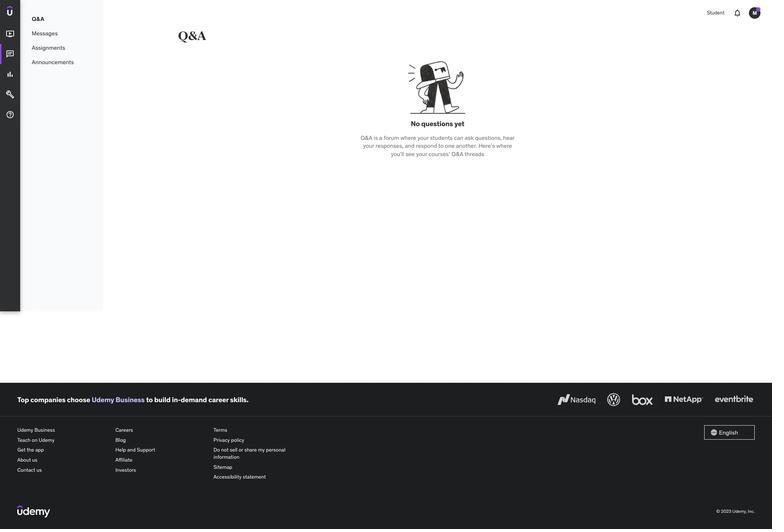 Task type: locate. For each thing, give the bounding box(es) containing it.
0 vertical spatial medium image
[[6, 50, 14, 59]]

english
[[720, 430, 739, 437]]

2 vertical spatial medium image
[[6, 111, 14, 119]]

investors
[[116, 467, 136, 474]]

1 vertical spatial business
[[34, 427, 55, 434]]

udemy,
[[733, 509, 748, 515]]

top companies choose udemy business to build in-demand career skills.
[[17, 396, 249, 405]]

respond
[[416, 142, 437, 149]]

build
[[154, 396, 171, 405]]

us
[[32, 457, 37, 464], [37, 467, 42, 474]]

one
[[445, 142, 455, 149]]

2 horizontal spatial udemy
[[92, 396, 114, 405]]

sitemap link
[[214, 463, 306, 473]]

udemy business link up careers
[[92, 396, 145, 405]]

1 vertical spatial medium image
[[6, 90, 14, 99]]

1 horizontal spatial to
[[439, 142, 444, 149]]

personal
[[266, 447, 286, 454]]

hear
[[504, 134, 515, 141]]

1 horizontal spatial and
[[405, 142, 415, 149]]

0 horizontal spatial to
[[146, 396, 153, 405]]

student link
[[703, 4, 729, 22]]

2023
[[722, 509, 732, 515]]

q&a inside "q&a" link
[[32, 15, 44, 22]]

1 vertical spatial udemy
[[17, 427, 33, 434]]

your down the is
[[363, 142, 375, 149]]

and
[[405, 142, 415, 149], [127, 447, 136, 454]]

0 vertical spatial to
[[439, 142, 444, 149]]

udemy up teach
[[17, 427, 33, 434]]

statement
[[243, 474, 266, 481]]

help and support link
[[116, 446, 208, 456]]

policy
[[231, 437, 244, 444]]

udemy business link up the get the app link
[[17, 426, 110, 436]]

0 vertical spatial and
[[405, 142, 415, 149]]

my
[[258, 447, 265, 454]]

students
[[430, 134, 453, 141]]

2 medium image from the top
[[6, 70, 14, 79]]

do not sell or share my personal information button
[[214, 446, 306, 463]]

or
[[239, 447, 243, 454]]

and inside q&a is a forum where your students can ask questions, hear your responses, and respond to one another. here's where you'll see your courses' q&a threads
[[405, 142, 415, 149]]

0 horizontal spatial where
[[401, 134, 417, 141]]

teach on udemy link
[[17, 436, 110, 446]]

2 medium image from the top
[[6, 90, 14, 99]]

0 horizontal spatial and
[[127, 447, 136, 454]]

1 vertical spatial to
[[146, 396, 153, 405]]

to down students
[[439, 142, 444, 149]]

us right contact
[[37, 467, 42, 474]]

0 vertical spatial us
[[32, 457, 37, 464]]

ask
[[465, 134, 474, 141]]

career
[[209, 396, 229, 405]]

blog link
[[116, 436, 208, 446]]

in-
[[172, 396, 181, 405]]

q&a
[[32, 15, 44, 22], [178, 29, 206, 44], [361, 134, 373, 141], [452, 150, 464, 158]]

business
[[116, 396, 145, 405], [34, 427, 55, 434]]

1 vertical spatial medium image
[[6, 70, 14, 79]]

business up on
[[34, 427, 55, 434]]

udemy
[[92, 396, 114, 405], [17, 427, 33, 434], [39, 437, 55, 444]]

can
[[455, 134, 464, 141]]

1 medium image from the top
[[6, 50, 14, 59]]

udemy right on
[[39, 437, 55, 444]]

get
[[17, 447, 26, 454]]

student
[[708, 9, 725, 16]]

here's
[[479, 142, 495, 149]]

where down hear at the top right of page
[[497, 142, 513, 149]]

1 medium image from the top
[[6, 30, 14, 38]]

your up respond
[[418, 134, 429, 141]]

where
[[401, 134, 417, 141], [497, 142, 513, 149]]

assignments
[[32, 44, 65, 51]]

is
[[374, 134, 378, 141]]

get the app link
[[17, 446, 110, 456]]

contact
[[17, 467, 35, 474]]

0 vertical spatial business
[[116, 396, 145, 405]]

terms link
[[214, 426, 306, 436]]

you have alerts image
[[757, 7, 761, 12]]

to
[[439, 142, 444, 149], [146, 396, 153, 405]]

inc.
[[749, 509, 755, 515]]

1 vertical spatial your
[[363, 142, 375, 149]]

1 vertical spatial us
[[37, 467, 42, 474]]

demand
[[181, 396, 207, 405]]

threads
[[465, 150, 485, 158]]

udemy image
[[7, 6, 40, 18], [17, 506, 50, 518]]

us right about
[[32, 457, 37, 464]]

0 vertical spatial medium image
[[6, 30, 14, 38]]

udemy business link
[[92, 396, 145, 405], [17, 426, 110, 436]]

careers link
[[116, 426, 208, 436]]

sitemap
[[214, 464, 233, 471]]

0 vertical spatial udemy business link
[[92, 396, 145, 405]]

careers blog help and support affiliate investors
[[116, 427, 155, 474]]

to left build
[[146, 396, 153, 405]]

q&a link
[[20, 12, 103, 26]]

your down respond
[[417, 150, 428, 158]]

announcements
[[32, 58, 74, 66]]

1 vertical spatial and
[[127, 447, 136, 454]]

medium image
[[6, 50, 14, 59], [6, 90, 14, 99]]

1 vertical spatial where
[[497, 142, 513, 149]]

questions,
[[476, 134, 502, 141]]

1 vertical spatial udemy image
[[17, 506, 50, 518]]

business up careers
[[116, 396, 145, 405]]

help
[[116, 447, 126, 454]]

m link
[[747, 4, 764, 22]]

your
[[418, 134, 429, 141], [363, 142, 375, 149], [417, 150, 428, 158]]

medium image
[[6, 30, 14, 38], [6, 70, 14, 79], [6, 111, 14, 119]]

about
[[17, 457, 31, 464]]

© 2023 udemy, inc.
[[717, 509, 755, 515]]

0 vertical spatial udemy image
[[7, 6, 40, 18]]

q&a is a forum where your students can ask questions, hear your responses, and respond to one another. here's where you'll see your courses' q&a threads
[[361, 134, 515, 158]]

privacy
[[214, 437, 230, 444]]

nasdaq image
[[556, 392, 598, 408]]

0 vertical spatial udemy
[[92, 396, 114, 405]]

0 horizontal spatial business
[[34, 427, 55, 434]]

the
[[27, 447, 34, 454]]

2 vertical spatial udemy
[[39, 437, 55, 444]]

udemy right choose
[[92, 396, 114, 405]]

0 vertical spatial where
[[401, 134, 417, 141]]

forum
[[384, 134, 399, 141]]

privacy policy link
[[214, 436, 306, 446]]

about us link
[[17, 456, 110, 466]]

©
[[717, 509, 721, 515]]

and up see
[[405, 142, 415, 149]]

announcements link
[[20, 55, 103, 69]]

and right help
[[127, 447, 136, 454]]

where down no
[[401, 134, 417, 141]]

accessibility statement link
[[214, 473, 306, 483]]



Task type: vqa. For each thing, say whether or not it's contained in the screenshot.
this
no



Task type: describe. For each thing, give the bounding box(es) containing it.
courses'
[[429, 150, 451, 158]]

do
[[214, 447, 220, 454]]

netapp image
[[664, 392, 705, 408]]

0 vertical spatial your
[[418, 134, 429, 141]]

and inside careers blog help and support affiliate investors
[[127, 447, 136, 454]]

sell
[[230, 447, 238, 454]]

english button
[[705, 426, 755, 440]]

support
[[137, 447, 155, 454]]

business inside udemy business teach on udemy get the app about us contact us
[[34, 427, 55, 434]]

you'll
[[391, 150, 405, 158]]

no
[[411, 119, 420, 128]]

contact us link
[[17, 466, 110, 476]]

3 medium image from the top
[[6, 111, 14, 119]]

yet
[[455, 119, 465, 128]]

top
[[17, 396, 29, 405]]

1 vertical spatial udemy business link
[[17, 426, 110, 436]]

assignments link
[[20, 40, 103, 55]]

investors link
[[116, 466, 208, 476]]

see
[[406, 150, 415, 158]]

notifications image
[[734, 9, 742, 17]]

messages link
[[20, 26, 103, 40]]

another.
[[456, 142, 478, 149]]

share
[[245, 447, 257, 454]]

responses,
[[376, 142, 404, 149]]

on
[[32, 437, 37, 444]]

app
[[35, 447, 44, 454]]

teach
[[17, 437, 31, 444]]

to inside q&a is a forum where your students can ask questions, hear your responses, and respond to one another. here's where you'll see your courses' q&a threads
[[439, 142, 444, 149]]

choose
[[67, 396, 90, 405]]

1 horizontal spatial udemy
[[39, 437, 55, 444]]

blog
[[116, 437, 126, 444]]

not
[[221, 447, 229, 454]]

no questions yet
[[411, 119, 465, 128]]

volkswagen image
[[606, 392, 622, 408]]

messages
[[32, 30, 58, 37]]

small image
[[711, 430, 718, 437]]

companies
[[30, 396, 66, 405]]

udemy business teach on udemy get the app about us contact us
[[17, 427, 55, 474]]

terms
[[214, 427, 227, 434]]

affiliate
[[116, 457, 133, 464]]

questions
[[422, 119, 453, 128]]

1 horizontal spatial where
[[497, 142, 513, 149]]

eventbrite image
[[714, 392, 755, 408]]

accessibility
[[214, 474, 242, 481]]

box image
[[631, 392, 655, 408]]

careers
[[116, 427, 133, 434]]

terms privacy policy do not sell or share my personal information sitemap accessibility statement
[[214, 427, 286, 481]]

2 vertical spatial your
[[417, 150, 428, 158]]

0 horizontal spatial udemy
[[17, 427, 33, 434]]

information
[[214, 454, 240, 461]]

skills.
[[230, 396, 249, 405]]

a
[[380, 134, 383, 141]]

affiliate link
[[116, 456, 208, 466]]

1 horizontal spatial business
[[116, 396, 145, 405]]

m
[[753, 10, 758, 16]]



